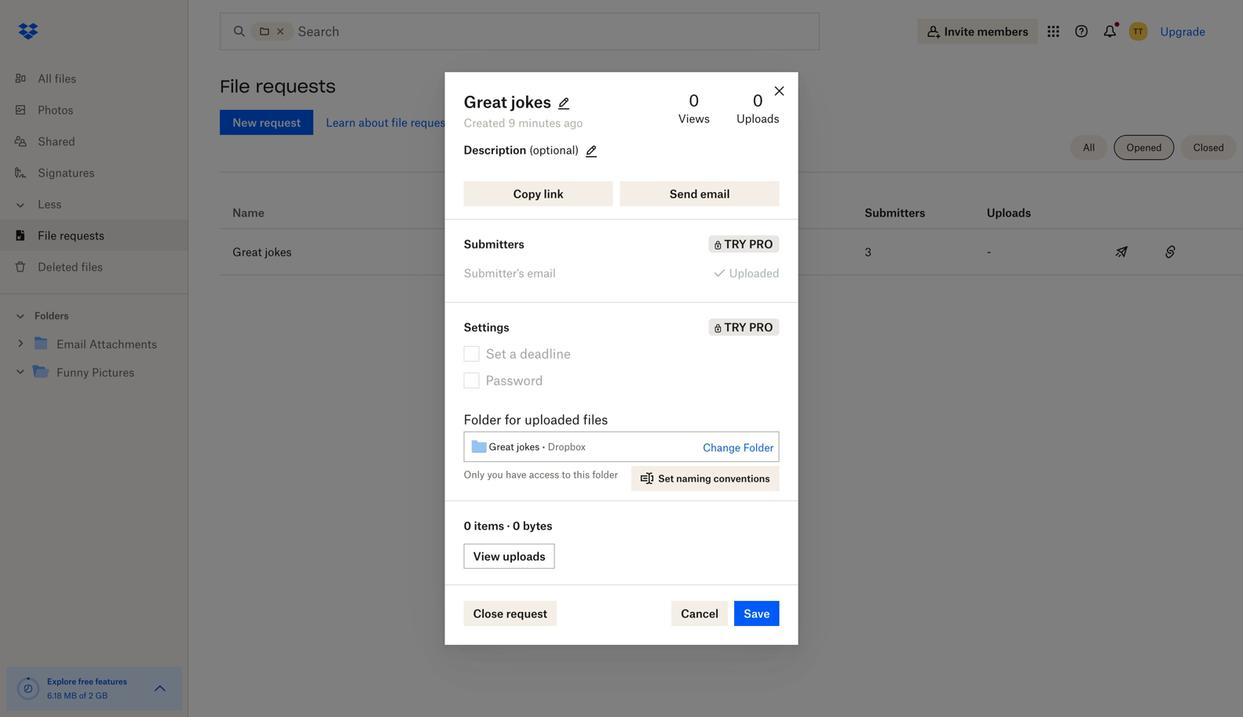 Task type: locate. For each thing, give the bounding box(es) containing it.
•
[[542, 441, 545, 453]]

try pro for uploaded
[[724, 238, 773, 251]]

try down uploaded
[[724, 321, 747, 334]]

close request button
[[464, 602, 557, 627]]

2 try pro from the top
[[724, 321, 773, 334]]

created down copy on the left
[[498, 206, 542, 220]]

file
[[391, 116, 408, 129]]

quota usage element
[[16, 677, 41, 702]]

dropbox image
[[13, 16, 44, 47]]

created left 9
[[464, 116, 505, 130]]

created for created 9 minutes ago
[[464, 116, 505, 130]]

0 vertical spatial jokes
[[511, 92, 551, 112]]

great jokes up 9
[[464, 92, 551, 112]]

files for all files
[[55, 72, 76, 85]]

great up created 9 minutes ago
[[464, 92, 507, 112]]

set left a
[[486, 346, 506, 362]]

2 column header from the left
[[987, 185, 1050, 222]]

1 vertical spatial file
[[38, 229, 57, 242]]

1 vertical spatial created
[[498, 206, 542, 220]]

great inside row
[[232, 245, 262, 259]]

great jokes inside dialog
[[464, 92, 551, 112]]

set for set a deadline
[[486, 346, 506, 362]]

funny pictures group
[[0, 327, 188, 399]]

1 row from the top
[[220, 178, 1243, 229]]

set naming conventions
[[658, 473, 770, 485]]

list containing all files
[[0, 53, 188, 294]]

great down name
[[232, 245, 262, 259]]

0 vertical spatial all
[[38, 72, 52, 85]]

1 vertical spatial pro trial element
[[709, 236, 779, 253]]

2 vertical spatial pro trial element
[[709, 319, 779, 336]]

0 vertical spatial set
[[486, 346, 506, 362]]

requests up deleted files
[[60, 229, 104, 242]]

2 vertical spatial jokes
[[517, 441, 540, 453]]

0 horizontal spatial file
[[38, 229, 57, 242]]

all up photos
[[38, 72, 52, 85]]

list
[[0, 53, 188, 294]]

pro for password
[[749, 321, 773, 334]]

folder left for
[[464, 412, 501, 428]]

great for created 9 minutes ago
[[464, 92, 507, 112]]

0 vertical spatial folder
[[464, 412, 501, 428]]

0 horizontal spatial great jokes
[[232, 245, 292, 259]]

folder
[[464, 412, 501, 428], [743, 442, 774, 454]]

created
[[464, 116, 505, 130], [498, 206, 542, 220]]

1 horizontal spatial files
[[81, 260, 103, 274]]

2 pro from the top
[[749, 321, 773, 334]]

files
[[55, 72, 76, 85], [81, 260, 103, 274], [583, 412, 608, 428]]

requests right file
[[410, 116, 455, 129]]

0 horizontal spatial requests
[[60, 229, 104, 242]]

email right send
[[700, 187, 730, 201]]

file requests link
[[13, 220, 188, 251]]

column header
[[865, 185, 928, 222], [987, 185, 1050, 222]]

requests up learn
[[256, 75, 336, 97]]

0 vertical spatial pro
[[749, 238, 773, 251]]

files up the dropbox
[[583, 412, 608, 428]]

files up photos
[[55, 72, 76, 85]]

0 horizontal spatial set
[[486, 346, 506, 362]]

1 try from the top
[[724, 238, 747, 251]]

0 vertical spatial created
[[464, 116, 505, 130]]

1 pro from the top
[[749, 238, 773, 251]]

0 right ·
[[513, 520, 520, 533]]

2 vertical spatial files
[[583, 412, 608, 428]]

1 vertical spatial file requests
[[38, 229, 104, 242]]

row
[[220, 178, 1243, 229], [220, 229, 1243, 276]]

try pro for password
[[724, 321, 773, 334]]

email down "12/14/2023"
[[527, 267, 556, 280]]

minutes
[[518, 116, 561, 130]]

file requests up learn
[[220, 75, 336, 97]]

0 horizontal spatial folder
[[464, 412, 501, 428]]

cell
[[1194, 229, 1243, 275]]

1 vertical spatial try pro
[[724, 321, 773, 334]]

0 inside 0 views
[[689, 91, 699, 110]]

great up you
[[489, 441, 514, 453]]

a
[[510, 346, 517, 362]]

0 vertical spatial try
[[724, 238, 747, 251]]

column header up -
[[987, 185, 1050, 222]]

submitter's email
[[464, 267, 556, 280]]

table containing name
[[220, 178, 1243, 276]]

1 horizontal spatial great jokes
[[464, 92, 551, 112]]

email
[[700, 187, 730, 201], [527, 267, 556, 280]]

2 row from the top
[[220, 229, 1243, 276]]

0 vertical spatial try pro
[[724, 238, 773, 251]]

try
[[724, 238, 747, 251], [724, 321, 747, 334]]

2 vertical spatial requests
[[60, 229, 104, 242]]

uploads
[[737, 112, 779, 125]]

1 vertical spatial try
[[724, 321, 747, 334]]

0 horizontal spatial column header
[[865, 185, 928, 222]]

1 horizontal spatial folder
[[743, 442, 774, 454]]

requests
[[256, 75, 336, 97], [410, 116, 455, 129], [60, 229, 104, 242]]

0 up views
[[689, 91, 699, 110]]

0 vertical spatial great
[[464, 92, 507, 112]]

0 vertical spatial requests
[[256, 75, 336, 97]]

try up uploaded
[[724, 238, 747, 251]]

row down the send email "button" at the top of the page
[[220, 229, 1243, 276]]

1 vertical spatial jokes
[[265, 245, 292, 259]]

files down 'file requests' "list item"
[[81, 260, 103, 274]]

less
[[38, 198, 62, 211]]

1 horizontal spatial file requests
[[220, 75, 336, 97]]

0 horizontal spatial files
[[55, 72, 76, 85]]

set left the naming at bottom
[[658, 473, 674, 485]]

great jokes for created 9 minutes ago
[[464, 92, 551, 112]]

1 try pro from the top
[[724, 238, 773, 251]]

deleted files
[[38, 260, 103, 274]]

jokes
[[511, 92, 551, 112], [265, 245, 292, 259], [517, 441, 540, 453]]

change folder
[[703, 442, 774, 454]]

1 vertical spatial great
[[232, 245, 262, 259]]

jokes for created 9 minutes ago
[[511, 92, 551, 112]]

set inside button
[[658, 473, 674, 485]]

great for 12/14/2023
[[232, 245, 262, 259]]

save
[[744, 607, 770, 621]]

upgrade link
[[1160, 25, 1206, 38]]

1 horizontal spatial all
[[1083, 142, 1095, 154]]

set a deadline
[[486, 346, 571, 362]]

folders
[[35, 310, 69, 322]]

2 try from the top
[[724, 321, 747, 334]]

0 for 0 items · 0 bytes
[[464, 520, 471, 533]]

1 vertical spatial all
[[1083, 142, 1095, 154]]

1 vertical spatial requests
[[410, 116, 455, 129]]

access
[[529, 469, 559, 481]]

all for all
[[1083, 142, 1095, 154]]

closed
[[1193, 142, 1224, 154]]

2 vertical spatial great
[[489, 441, 514, 453]]

0 up uploads
[[753, 91, 763, 110]]

file requests
[[220, 75, 336, 97], [38, 229, 104, 242]]

great jokes for 12/14/2023
[[232, 245, 292, 259]]

uploads
[[503, 550, 545, 563]]

all
[[38, 72, 52, 85], [1083, 142, 1095, 154]]

about
[[359, 116, 388, 129]]

folder up conventions
[[743, 442, 774, 454]]

row up uploaded
[[220, 178, 1243, 229]]

pro trial element
[[737, 203, 762, 222], [709, 236, 779, 253], [709, 319, 779, 336]]

created inside dialog
[[464, 116, 505, 130]]

deadline
[[520, 346, 571, 362]]

great jokes
[[464, 92, 551, 112], [232, 245, 292, 259]]

save button
[[734, 602, 779, 627]]

try pro up uploaded
[[724, 238, 773, 251]]

1 vertical spatial email
[[527, 267, 556, 280]]

request
[[506, 607, 547, 621]]

photos
[[38, 103, 73, 117]]

great
[[464, 92, 507, 112], [232, 245, 262, 259], [489, 441, 514, 453]]

folder for uploaded files
[[464, 412, 608, 428]]

shared link
[[13, 126, 188, 157]]

1 column header from the left
[[865, 185, 928, 222]]

copy link
[[513, 187, 564, 201]]

all inside button
[[1083, 142, 1095, 154]]

pro up uploaded
[[749, 238, 773, 251]]

1 vertical spatial folder
[[743, 442, 774, 454]]

for
[[505, 412, 521, 428]]

all button
[[1071, 135, 1108, 160]]

set
[[486, 346, 506, 362], [658, 473, 674, 485]]

naming
[[676, 473, 711, 485]]

try for uploaded
[[724, 238, 747, 251]]

0 horizontal spatial all
[[38, 72, 52, 85]]

great jokes down name
[[232, 245, 292, 259]]

0 inside 0 uploads
[[753, 91, 763, 110]]

pictures
[[92, 366, 134, 379]]

shared
[[38, 135, 75, 148]]

name
[[232, 206, 264, 220]]

0
[[689, 91, 699, 110], [753, 91, 763, 110], [464, 520, 471, 533], [513, 520, 520, 533]]

cancel button
[[672, 602, 728, 627]]

0 left items
[[464, 520, 471, 533]]

cancel
[[681, 607, 719, 621]]

all left opened
[[1083, 142, 1095, 154]]

1 vertical spatial files
[[81, 260, 103, 274]]

great jokes • dropbox
[[489, 441, 586, 453]]

pro
[[749, 238, 773, 251], [749, 321, 773, 334]]

0 vertical spatial files
[[55, 72, 76, 85]]

send email button
[[620, 181, 779, 207]]

column header up 3
[[865, 185, 928, 222]]

0 views
[[678, 91, 710, 125]]

0 vertical spatial file
[[220, 75, 250, 97]]

1 vertical spatial great jokes
[[232, 245, 292, 259]]

1 vertical spatial set
[[658, 473, 674, 485]]

funny
[[57, 366, 89, 379]]

file requests up deleted files
[[38, 229, 104, 242]]

folder inside button
[[743, 442, 774, 454]]

only
[[464, 469, 485, 481]]

0 vertical spatial email
[[700, 187, 730, 201]]

0 horizontal spatial file requests
[[38, 229, 104, 242]]

try pro down uploaded
[[724, 321, 773, 334]]

·
[[507, 520, 510, 533]]

0 vertical spatial great jokes
[[464, 92, 551, 112]]

you
[[487, 469, 503, 481]]

1 horizontal spatial email
[[700, 187, 730, 201]]

1 horizontal spatial set
[[658, 473, 674, 485]]

0 horizontal spatial email
[[527, 267, 556, 280]]

conventions
[[714, 473, 770, 485]]

table
[[220, 178, 1243, 276]]

1 horizontal spatial column header
[[987, 185, 1050, 222]]

1 vertical spatial pro
[[749, 321, 773, 334]]

pro down uploaded
[[749, 321, 773, 334]]

created inside row
[[498, 206, 542, 220]]

1 horizontal spatial requests
[[256, 75, 336, 97]]

great jokes inside row
[[232, 245, 292, 259]]

email inside the send email "button"
[[700, 187, 730, 201]]

copy
[[513, 187, 541, 201]]

dialog
[[445, 72, 798, 646]]

0 vertical spatial pro trial element
[[737, 203, 762, 222]]



Task type: describe. For each thing, give the bounding box(es) containing it.
jokes for 12/14/2023
[[265, 245, 292, 259]]

0 uploads
[[737, 91, 779, 125]]

pro trial element inside row
[[737, 203, 762, 222]]

send email image
[[1112, 243, 1131, 262]]

file inside "list item"
[[38, 229, 57, 242]]

set naming conventions button
[[631, 466, 779, 492]]

all files link
[[13, 63, 188, 94]]

0 for 0 views
[[689, 91, 699, 110]]

row containing name
[[220, 178, 1243, 229]]

send
[[670, 187, 698, 201]]

deleted files link
[[13, 251, 188, 283]]

dropbox
[[548, 441, 586, 453]]

dialog containing 0
[[445, 72, 798, 646]]

funny pictures link
[[31, 362, 176, 384]]

view uploads button
[[464, 544, 555, 569]]

email for send email
[[700, 187, 730, 201]]

bytes
[[523, 520, 552, 533]]

cell inside row
[[1194, 229, 1243, 275]]

pro trial element for password
[[709, 319, 779, 336]]

pro trial element for uploaded
[[709, 236, 779, 253]]

learn
[[326, 116, 356, 129]]

created button
[[498, 203, 542, 222]]

description
[[464, 143, 526, 157]]

try for password
[[724, 321, 747, 334]]

features
[[95, 677, 127, 687]]

views
[[678, 112, 710, 125]]

2
[[88, 692, 93, 701]]

to
[[562, 469, 571, 481]]

settings
[[464, 321, 509, 334]]

folder
[[592, 469, 618, 481]]

all for all files
[[38, 72, 52, 85]]

learn about file requests link
[[326, 116, 455, 129]]

deleted
[[38, 260, 78, 274]]

email for submitter's email
[[527, 267, 556, 280]]

0 for 0 uploads
[[753, 91, 763, 110]]

3
[[865, 245, 872, 259]]

created 9 minutes ago
[[464, 116, 583, 130]]

explore
[[47, 677, 76, 687]]

)
[[575, 143, 579, 157]]

row containing great jokes
[[220, 229, 1243, 276]]

send email
[[670, 187, 730, 201]]

link
[[544, 187, 564, 201]]

gb
[[95, 692, 108, 701]]

-
[[987, 245, 991, 259]]

less image
[[13, 198, 28, 213]]

uploaded
[[525, 412, 580, 428]]

description ( optional )
[[464, 143, 579, 157]]

funny pictures
[[57, 366, 134, 379]]

free
[[78, 677, 93, 687]]

explore free features 6.18 mb of 2 gb
[[47, 677, 127, 701]]

2 horizontal spatial requests
[[410, 116, 455, 129]]

9
[[508, 116, 515, 130]]

copy link image
[[1161, 243, 1180, 262]]

upgrade
[[1160, 25, 1206, 38]]

created for created
[[498, 206, 542, 220]]

copy link button
[[464, 181, 613, 207]]

this
[[573, 469, 590, 481]]

requests inside "list item"
[[60, 229, 104, 242]]

ago
[[564, 116, 583, 130]]

view uploads
[[473, 550, 545, 563]]

photos link
[[13, 94, 188, 126]]

2 horizontal spatial files
[[583, 412, 608, 428]]

all files
[[38, 72, 76, 85]]

0 items · 0 bytes
[[464, 520, 552, 533]]

uploaded
[[729, 267, 779, 280]]

opened button
[[1114, 135, 1175, 160]]

set for set naming conventions
[[658, 473, 674, 485]]

opened
[[1127, 142, 1162, 154]]

1 horizontal spatial file
[[220, 75, 250, 97]]

12/14/2023
[[498, 245, 560, 259]]

files for deleted files
[[81, 260, 103, 274]]

optional
[[533, 143, 575, 157]]

submitters
[[464, 238, 524, 251]]

signatures link
[[13, 157, 188, 188]]

items
[[474, 520, 504, 533]]

file requests inside "list item"
[[38, 229, 104, 242]]

signatures
[[38, 166, 95, 179]]

6.18
[[47, 692, 62, 701]]

only you have access to this folder
[[464, 469, 618, 481]]

pro for uploaded
[[749, 238, 773, 251]]

closed button
[[1181, 135, 1237, 160]]

close request
[[473, 607, 547, 621]]

change folder button
[[703, 439, 774, 457]]

close
[[473, 607, 504, 621]]

have
[[506, 469, 527, 481]]

learn about file requests
[[326, 116, 455, 129]]

change
[[703, 442, 741, 454]]

0 vertical spatial file requests
[[220, 75, 336, 97]]

view
[[473, 550, 500, 563]]

submitter's
[[464, 267, 524, 280]]

of
[[79, 692, 86, 701]]

file requests list item
[[0, 220, 188, 251]]

(
[[529, 143, 533, 157]]

password
[[486, 373, 543, 388]]



Task type: vqa. For each thing, say whether or not it's contained in the screenshot.
Red
no



